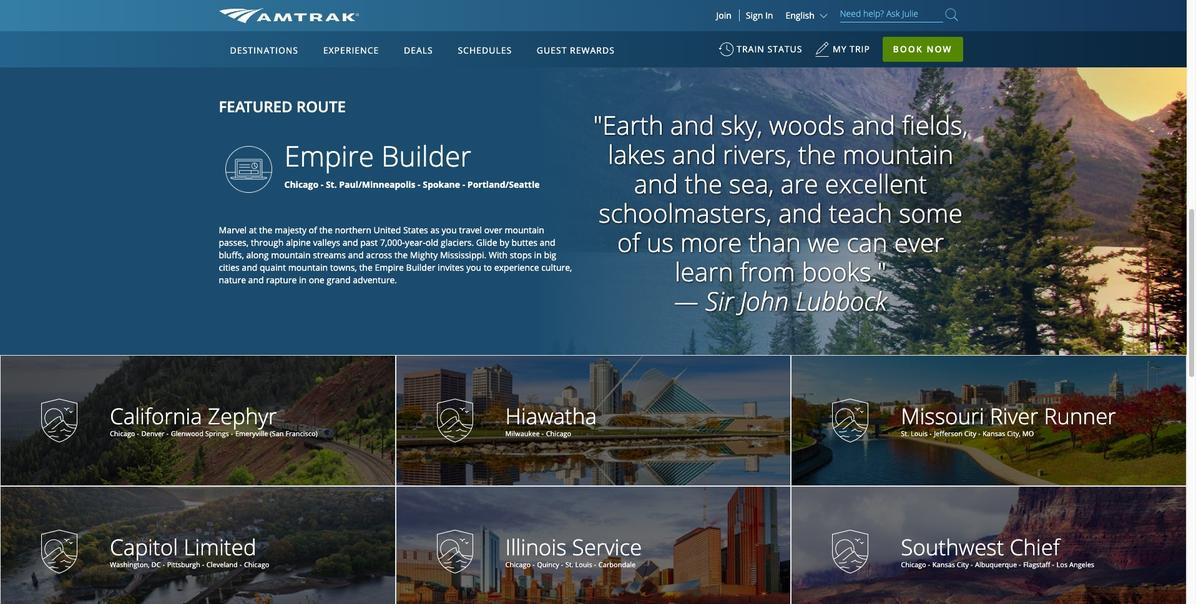 Task type: vqa. For each thing, say whether or not it's contained in the screenshot.
"St." inside the Empire Builder Chicago - St. Paul/Minneapolis - Spokane - Portland/Seattle
yes



Task type: locate. For each thing, give the bounding box(es) containing it.
pittsburgh
[[167, 560, 200, 570]]

in left big
[[534, 249, 542, 261]]

1 vertical spatial builder
[[406, 262, 436, 274]]

1 vertical spatial kansas
[[933, 560, 956, 570]]

0 horizontal spatial louis
[[576, 560, 593, 570]]

louis left the jefferson
[[911, 429, 928, 439]]

empire inside marvel at the majesty of the northern united states as you travel over mountain passes, through alpine valleys and past 7,000-year-old glaciers. glide by buttes and bluffs, along mountain streams and across the mighty mississippi. with stops in big cities and quaint mountain towns, the empire builder invites you to experience culture, nature and rapture in one grand adventure.
[[375, 262, 404, 274]]

0 vertical spatial st.
[[326, 179, 337, 190]]

0 vertical spatial builder
[[382, 137, 472, 175]]

to
[[484, 262, 492, 274]]

empire down across on the top left of page
[[375, 262, 404, 274]]

None text field
[[897, 402, 1174, 439], [106, 533, 383, 570], [501, 533, 778, 570], [897, 533, 1174, 570], [897, 402, 1174, 439], [106, 533, 383, 570], [501, 533, 778, 570], [897, 533, 1174, 570]]

1 horizontal spatial you
[[467, 262, 482, 274]]

city left albuquerque at right bottom
[[957, 560, 969, 570]]

mountain
[[843, 137, 954, 172], [505, 224, 545, 236], [271, 249, 311, 261], [288, 262, 328, 274]]

1 horizontal spatial of
[[618, 225, 640, 260]]

missouri river runner image
[[833, 399, 869, 443]]

regions map image
[[265, 104, 565, 279]]

experience
[[323, 44, 379, 56]]

hiawatha
[[506, 402, 597, 431]]

0 vertical spatial louis
[[911, 429, 928, 439]]

deals
[[404, 44, 433, 56]]

kansas inside missouri river runner st. louis jefferson city kansas city, mo
[[983, 429, 1006, 439]]

kansas left albuquerque at right bottom
[[933, 560, 956, 570]]

chicago inside california zephyr chicago denver glenwood springs emeryville (san francisco)
[[110, 429, 135, 439]]

banner
[[0, 0, 1187, 288]]

buttes
[[512, 237, 538, 249]]

st. left paul/minneapolis
[[326, 179, 337, 190]]

angeles
[[1070, 560, 1095, 570]]

city inside southwest chief chicago kansas city albuquerque flagstaff los angeles
[[957, 560, 969, 570]]

0 vertical spatial in
[[534, 249, 542, 261]]

the up the adventure.
[[359, 262, 373, 274]]

ever
[[895, 225, 944, 260]]

st. for illinois service
[[566, 560, 574, 570]]

0 vertical spatial city
[[965, 429, 977, 439]]

empire down "route"
[[285, 137, 374, 175]]

None text field
[[106, 402, 383, 439], [501, 402, 778, 439], [106, 402, 383, 439], [501, 402, 778, 439]]

1 horizontal spatial in
[[534, 249, 542, 261]]

—
[[675, 284, 699, 319]]

0 horizontal spatial st.
[[326, 179, 337, 190]]

my trip
[[833, 43, 871, 55]]

2 alt text image from the top
[[437, 530, 473, 574]]

st. inside illinois service chicago quincy st. louis carbondale
[[566, 560, 574, 570]]

sky,
[[721, 107, 763, 142]]

woods
[[770, 107, 845, 142]]

springs
[[205, 429, 229, 439]]

1 vertical spatial empire
[[375, 262, 404, 274]]

1 horizontal spatial -
[[418, 179, 421, 190]]

featured route
[[219, 96, 346, 116]]

chicago inside illinois service chicago quincy st. louis carbondale
[[506, 560, 531, 570]]

guest rewards button
[[532, 33, 620, 68]]

0 vertical spatial kansas
[[983, 429, 1006, 439]]

builder
[[382, 137, 472, 175], [406, 262, 436, 274]]

amtrak image
[[219, 8, 359, 23]]

chicago for empire builder
[[285, 179, 319, 190]]

california
[[110, 402, 202, 431]]

0 vertical spatial empire
[[285, 137, 374, 175]]

1 - from the left
[[321, 179, 324, 190]]

city inside missouri river runner st. louis jefferson city kansas city, mo
[[965, 429, 977, 439]]

destinations button
[[225, 33, 304, 68]]

cleveland
[[207, 560, 238, 570]]

limited
[[184, 533, 256, 562]]

we
[[808, 225, 841, 260]]

the
[[799, 137, 836, 172], [685, 166, 723, 201], [259, 224, 273, 236], [319, 224, 333, 236], [395, 249, 408, 261], [359, 262, 373, 274]]

1 horizontal spatial empire
[[375, 262, 404, 274]]

1 vertical spatial louis
[[576, 560, 593, 570]]

builder down the mighty
[[406, 262, 436, 274]]

1 alt text image from the top
[[437, 399, 473, 443]]

chicago
[[517, 29, 550, 41], [285, 179, 319, 190], [110, 429, 135, 439], [546, 429, 572, 439], [244, 560, 269, 570], [506, 560, 531, 570], [901, 560, 927, 570]]

across
[[366, 249, 392, 261]]

old
[[426, 237, 439, 249]]

chicago inside empire builder chicago - st. paul/minneapolis - spokane - portland/seattle
[[285, 179, 319, 190]]

of inside marvel at the majesty of the northern united states as you travel over mountain passes, through alpine valleys and past 7,000-year-old glaciers. glide by buttes and bluffs, along mountain streams and across the mighty mississippi. with stops in big cities and quaint mountain towns, the empire builder invites you to experience culture, nature and rapture in one grand adventure.
[[309, 224, 317, 236]]

train status
[[737, 43, 803, 55]]

1 vertical spatial alt text image
[[437, 530, 473, 574]]

guest rewards
[[537, 44, 615, 56]]

of up valleys
[[309, 224, 317, 236]]

application
[[265, 104, 565, 279]]

"earth
[[594, 107, 664, 142]]

0 horizontal spatial -
[[321, 179, 324, 190]]

fields,
[[902, 107, 968, 142]]

mountain inside '"earth and sky, woods and fields, lakes and rivers, the mountain and the sea, are excellent schoolmasters, and teach some of us more than we can ever learn from books." —                                      sir john lubbock'
[[843, 137, 954, 172]]

alt text image
[[437, 399, 473, 443], [437, 530, 473, 574]]

history
[[570, 29, 600, 41]]

empire inside empire builder chicago - st. paul/minneapolis - spokane - portland/seattle
[[285, 137, 374, 175]]

in
[[766, 9, 774, 21]]

with
[[489, 249, 508, 261]]

st. right quincy at the bottom left of page
[[566, 560, 574, 570]]

louis left carbondale
[[576, 560, 593, 570]]

alpine
[[286, 237, 311, 249]]

city
[[965, 429, 977, 439], [957, 560, 969, 570]]

0 horizontal spatial kansas
[[933, 560, 956, 570]]

in left one at the left of the page
[[299, 274, 307, 286]]

service
[[572, 533, 642, 562]]

nature
[[219, 274, 246, 286]]

denver
[[141, 429, 165, 439]]

guest
[[537, 44, 567, 56]]

0 vertical spatial alt text image
[[437, 399, 473, 443]]

travel
[[459, 224, 482, 236]]

builder up spokane
[[382, 137, 472, 175]]

capitol limited image
[[41, 530, 77, 574]]

sign in
[[746, 9, 774, 21]]

0 horizontal spatial of
[[309, 224, 317, 236]]

history button
[[560, 24, 610, 46]]

city,
[[1008, 429, 1021, 439]]

capitol
[[110, 533, 178, 562]]

2 horizontal spatial st.
[[901, 429, 909, 439]]

as
[[431, 224, 440, 236]]

chicago inside hiawatha milwaukee chicago
[[546, 429, 572, 439]]

lakes
[[608, 137, 666, 172]]

1 horizontal spatial louis
[[911, 429, 928, 439]]

sir
[[706, 284, 734, 319]]

lubbock
[[796, 284, 888, 319]]

milwaukee
[[506, 429, 540, 439]]

of left us
[[618, 225, 640, 260]]

2 vertical spatial st.
[[566, 560, 574, 570]]

book now
[[894, 43, 953, 55]]

0 horizontal spatial in
[[299, 274, 307, 286]]

route
[[297, 96, 346, 116]]

of
[[309, 224, 317, 236], [618, 225, 640, 260]]

can
[[847, 225, 888, 260]]

1 vertical spatial st.
[[901, 429, 909, 439]]

city right the jefferson
[[965, 429, 977, 439]]

schedules link
[[453, 31, 517, 67]]

invites
[[438, 262, 464, 274]]

0 horizontal spatial you
[[442, 224, 457, 236]]

adventure.
[[353, 274, 397, 286]]

john
[[741, 284, 789, 319]]

chicago inside southwest chief chicago kansas city albuquerque flagstaff los angeles
[[901, 560, 927, 570]]

0 horizontal spatial empire
[[285, 137, 374, 175]]

1 horizontal spatial st.
[[566, 560, 574, 570]]

2 horizontal spatial -
[[463, 179, 465, 190]]

passes,
[[219, 237, 249, 249]]

0 vertical spatial you
[[442, 224, 457, 236]]

some
[[899, 195, 963, 230]]

1 vertical spatial in
[[299, 274, 307, 286]]

st. inside empire builder chicago - st. paul/minneapolis - spokane - portland/seattle
[[326, 179, 337, 190]]

3 - from the left
[[463, 179, 465, 190]]

featured
[[219, 96, 293, 116]]

- right spokane
[[463, 179, 465, 190]]

1 horizontal spatial kansas
[[983, 429, 1006, 439]]

banner containing join
[[0, 0, 1187, 288]]

united
[[374, 224, 401, 236]]

louis
[[911, 429, 928, 439], [576, 560, 593, 570]]

search icon image
[[946, 6, 958, 23]]

you left to
[[467, 262, 482, 274]]

1 vertical spatial city
[[957, 560, 969, 570]]

you right as
[[442, 224, 457, 236]]

spokane
[[423, 179, 460, 190]]

st. left the jefferson
[[901, 429, 909, 439]]

- left spokane
[[418, 179, 421, 190]]

- left paul/minneapolis
[[321, 179, 324, 190]]

chicago button
[[507, 24, 560, 46]]

kansas left city,
[[983, 429, 1006, 439]]

stops
[[510, 249, 532, 261]]



Task type: describe. For each thing, give the bounding box(es) containing it.
towns,
[[330, 262, 357, 274]]

dc
[[152, 560, 161, 570]]

majesty
[[275, 224, 307, 236]]

past
[[361, 237, 378, 249]]

st. for empire builder
[[326, 179, 337, 190]]

chicago for illinois service
[[506, 560, 531, 570]]

one
[[309, 274, 325, 286]]

zephyr
[[208, 402, 277, 431]]

status
[[768, 43, 803, 55]]

emeryville
[[235, 429, 268, 439]]

mississippi.
[[440, 249, 487, 261]]

mighty
[[410, 249, 438, 261]]

deals button
[[399, 33, 438, 68]]

experience button
[[318, 33, 384, 68]]

chief
[[1010, 533, 1060, 562]]

chicago inside button
[[517, 29, 550, 41]]

Please enter your search item search field
[[840, 6, 943, 22]]

marvel
[[219, 224, 247, 236]]

join
[[717, 9, 732, 21]]

rewards
[[570, 44, 615, 56]]

quaint
[[260, 262, 286, 274]]

paul/minneapolis
[[339, 179, 416, 190]]

sign in button
[[746, 9, 774, 21]]

empire builder chicago - st. paul/minneapolis - spokane - portland/seattle
[[285, 137, 540, 190]]

of inside '"earth and sky, woods and fields, lakes and rivers, the mountain and the sea, are excellent schoolmasters, and teach some of us more than we can ever learn from books." —                                      sir john lubbock'
[[618, 225, 640, 260]]

(san
[[270, 429, 284, 439]]

along
[[246, 249, 269, 261]]

california zephyr chicago denver glenwood springs emeryville (san francisco)
[[110, 402, 318, 439]]

alt text image for illinois
[[437, 530, 473, 574]]

rapture
[[266, 274, 297, 286]]

big
[[544, 249, 557, 261]]

river
[[990, 402, 1039, 431]]

english
[[786, 9, 815, 21]]

glide
[[476, 237, 497, 249]]

by
[[500, 237, 510, 249]]

st. inside missouri river runner st. louis jefferson city kansas city, mo
[[901, 429, 909, 439]]

books."
[[802, 254, 887, 289]]

runner
[[1045, 402, 1117, 431]]

the right 'rivers,'
[[799, 137, 836, 172]]

mo
[[1023, 429, 1035, 439]]

book
[[894, 43, 924, 55]]

builder inside marvel at the majesty of the northern united states as you travel over mountain passes, through alpine valleys and past 7,000-year-old glaciers. glide by buttes and bluffs, along mountain streams and across the mighty mississippi. with stops in big cities and quaint mountain towns, the empire builder invites you to experience culture, nature and rapture in one grand adventure.
[[406, 262, 436, 274]]

chicago inside capitol limited washington, dc pittsburgh cleveland chicago
[[244, 560, 269, 570]]

streams
[[313, 249, 346, 261]]

the left sea,
[[685, 166, 723, 201]]

train status link
[[719, 37, 803, 68]]

the up through
[[259, 224, 273, 236]]

from
[[740, 254, 796, 289]]

over
[[485, 224, 503, 236]]

jefferson
[[934, 429, 963, 439]]

northern
[[335, 224, 372, 236]]

excellent
[[825, 166, 928, 201]]

illinois
[[506, 533, 567, 562]]

louis inside illinois service chicago quincy st. louis carbondale
[[576, 560, 593, 570]]

marvel at the majesty of the northern united states as you travel over mountain passes, through alpine valleys and past 7,000-year-old glaciers. glide by buttes and bluffs, along mountain streams and across the mighty mississippi. with stops in big cities and quaint mountain towns, the empire builder invites you to experience culture, nature and rapture in one grand adventure.
[[219, 224, 572, 286]]

carbondale
[[599, 560, 636, 570]]

book now button
[[883, 37, 963, 62]]

chicago for southwest chief
[[901, 560, 927, 570]]

train
[[737, 43, 765, 55]]

chicago for california zephyr
[[110, 429, 135, 439]]

than
[[749, 225, 801, 260]]

washington,
[[110, 560, 150, 570]]

through
[[251, 237, 284, 249]]

southwest
[[901, 533, 1005, 562]]

schoolmasters,
[[599, 195, 772, 230]]

the up valleys
[[319, 224, 333, 236]]

year-
[[405, 237, 426, 249]]

portland/seattle
[[468, 179, 540, 190]]

louis inside missouri river runner st. louis jefferson city kansas city, mo
[[911, 429, 928, 439]]

2 - from the left
[[418, 179, 421, 190]]

chicago for hiawatha
[[546, 429, 572, 439]]

sign
[[746, 9, 763, 21]]

experience
[[494, 262, 539, 274]]

flagstaff
[[1024, 560, 1051, 570]]

california zephyr image
[[41, 399, 77, 443]]

trip
[[850, 43, 871, 55]]

sea,
[[729, 166, 774, 201]]

cities
[[219, 262, 240, 274]]

the down 7,000-
[[395, 249, 408, 261]]

destinations
[[230, 44, 299, 56]]

alt text image for hiawatha
[[437, 399, 473, 443]]

more
[[681, 225, 742, 260]]

grand
[[327, 274, 351, 286]]

kansas inside southwest chief chicago kansas city albuquerque flagstaff los angeles
[[933, 560, 956, 570]]

capitol limited washington, dc pittsburgh cleveland chicago
[[110, 533, 269, 570]]

schedules
[[458, 44, 512, 56]]

my
[[833, 43, 847, 55]]

1 vertical spatial you
[[467, 262, 482, 274]]

southwest chief image
[[833, 530, 869, 574]]

glenwood
[[171, 429, 204, 439]]

builder inside empire builder chicago - st. paul/minneapolis - spokane - portland/seattle
[[382, 137, 472, 175]]

my trip button
[[815, 37, 871, 68]]

quincy
[[537, 560, 559, 570]]

us
[[647, 225, 674, 260]]

are
[[781, 166, 819, 201]]



